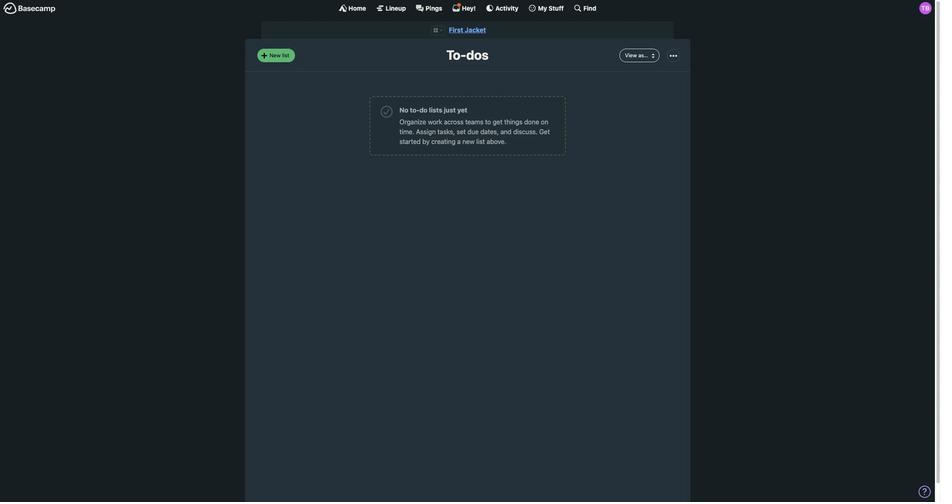 Task type: vqa. For each thing, say whether or not it's contained in the screenshot.
Lineup 'link'
yes



Task type: describe. For each thing, give the bounding box(es) containing it.
jacket
[[465, 26, 486, 34]]

0 horizontal spatial list
[[282, 52, 289, 58]]

organize work across teams to get things done on time. assign tasks, set due dates, and discuss. get started by creating a new list above.
[[400, 118, 550, 145]]

find
[[584, 4, 597, 12]]

across
[[444, 118, 464, 126]]

get
[[539, 128, 550, 135]]

just
[[444, 106, 456, 114]]

no
[[400, 106, 409, 114]]

new
[[270, 52, 281, 58]]

discuss.
[[513, 128, 538, 135]]

done
[[524, 118, 539, 126]]

find button
[[574, 4, 597, 12]]

my stuff
[[538, 4, 564, 12]]

main element
[[0, 0, 935, 16]]

new list link
[[257, 49, 295, 62]]

no to-do lists just yet
[[400, 106, 468, 114]]

yet
[[458, 106, 468, 114]]

and
[[501, 128, 512, 135]]

new
[[463, 138, 475, 145]]

to-
[[447, 47, 466, 63]]

assign
[[416, 128, 436, 135]]

activity link
[[486, 4, 519, 12]]

stuff
[[549, 4, 564, 12]]

time.
[[400, 128, 414, 135]]

home
[[349, 4, 366, 12]]

to-dos
[[447, 47, 489, 63]]

as…
[[639, 52, 649, 58]]

my stuff button
[[528, 4, 564, 12]]

organize
[[400, 118, 426, 126]]

do
[[420, 106, 428, 114]]

dates,
[[481, 128, 499, 135]]

hey! button
[[452, 3, 476, 12]]

activity
[[496, 4, 519, 12]]



Task type: locate. For each thing, give the bounding box(es) containing it.
by
[[423, 138, 430, 145]]

1 vertical spatial list
[[477, 138, 485, 145]]

set
[[457, 128, 466, 135]]

list inside organize work across teams to get things done on time. assign tasks, set due dates, and discuss. get started by creating a new list above.
[[477, 138, 485, 145]]

dos
[[466, 47, 489, 63]]

hey!
[[462, 4, 476, 12]]

due
[[468, 128, 479, 135]]

things
[[504, 118, 523, 126]]

get
[[493, 118, 503, 126]]

to-
[[410, 106, 420, 114]]

list
[[282, 52, 289, 58], [477, 138, 485, 145]]

started
[[400, 138, 421, 145]]

pings
[[426, 4, 442, 12]]

view
[[625, 52, 637, 58]]

my
[[538, 4, 547, 12]]

first jacket link
[[449, 26, 486, 34]]

view as… button
[[620, 49, 660, 62]]

tasks,
[[438, 128, 455, 135]]

view as…
[[625, 52, 649, 58]]

first jacket
[[449, 26, 486, 34]]

to
[[485, 118, 491, 126]]

tyler black image
[[920, 2, 932, 14]]

on
[[541, 118, 549, 126]]

0 vertical spatial list
[[282, 52, 289, 58]]

work
[[428, 118, 442, 126]]

lineup link
[[376, 4, 406, 12]]

teams
[[465, 118, 484, 126]]

above.
[[487, 138, 507, 145]]

1 horizontal spatial list
[[477, 138, 485, 145]]

new list
[[270, 52, 289, 58]]

lineup
[[386, 4, 406, 12]]

a
[[457, 138, 461, 145]]

creating
[[431, 138, 456, 145]]

switch accounts image
[[3, 2, 56, 15]]

pings button
[[416, 4, 442, 12]]

first
[[449, 26, 463, 34]]

lists
[[429, 106, 443, 114]]

home link
[[339, 4, 366, 12]]



